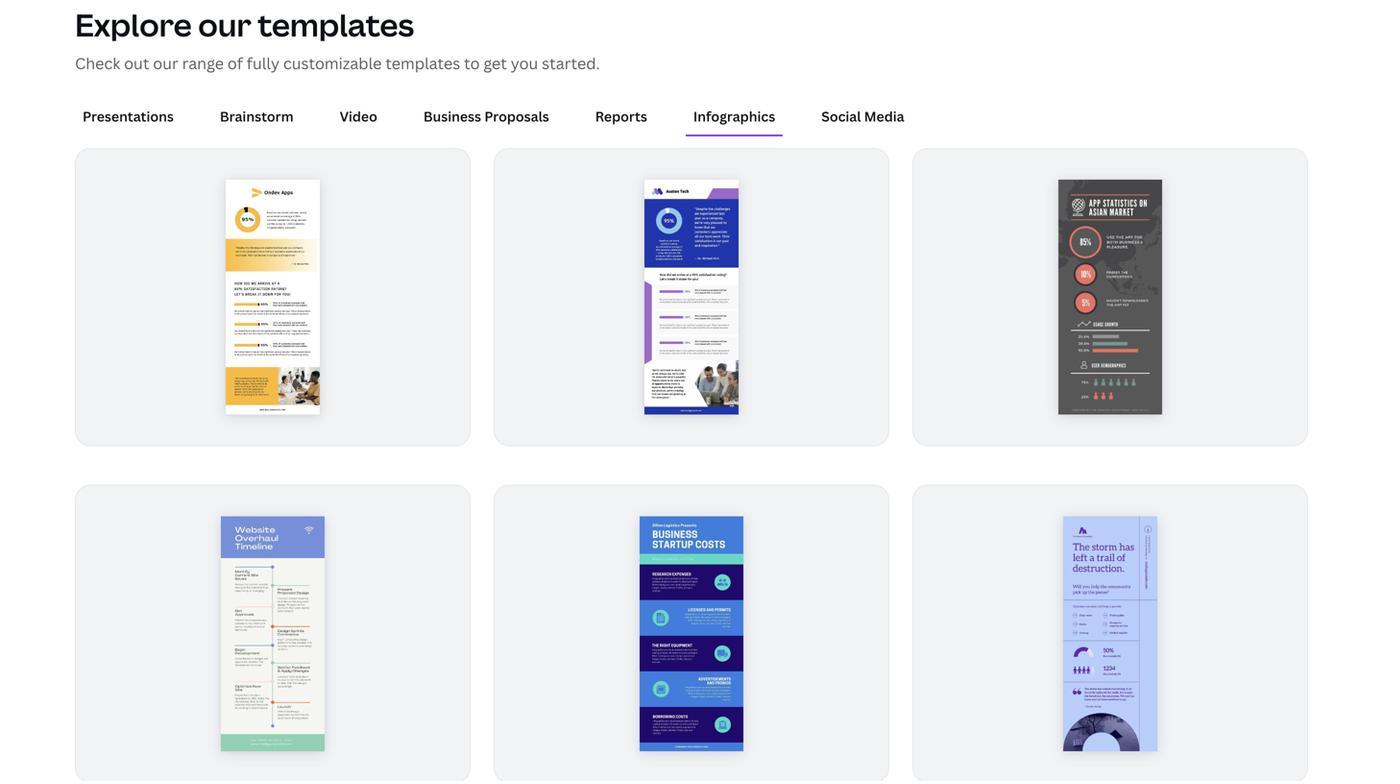 Task type: locate. For each thing, give the bounding box(es) containing it.
0 vertical spatial templates
[[258, 4, 414, 45]]

proposals
[[485, 107, 549, 125]]

blue and purple casual corporate app development startup business infographic image
[[645, 180, 739, 415]]

social media
[[822, 107, 905, 125]]

our up "of"
[[198, 4, 252, 45]]

social
[[822, 107, 861, 125]]

video
[[340, 107, 378, 125]]

started.
[[542, 53, 600, 73]]

out
[[124, 53, 149, 73]]

explore
[[75, 4, 192, 45]]

brainstorm button
[[212, 98, 301, 135]]

social media button
[[814, 98, 913, 135]]

1 horizontal spatial our
[[198, 4, 252, 45]]

our
[[198, 4, 252, 45], [153, 53, 179, 73]]

infographics button
[[686, 98, 783, 135]]

business
[[424, 107, 481, 125]]

templates left to
[[386, 53, 461, 73]]

1 vertical spatial our
[[153, 53, 179, 73]]

you
[[511, 53, 538, 73]]

media
[[865, 107, 905, 125]]

retro color costing business infographics image
[[640, 517, 744, 752]]

brainstorm
[[220, 107, 294, 125]]

our right the out
[[153, 53, 179, 73]]

video button
[[332, 98, 385, 135]]

templates
[[258, 4, 414, 45], [386, 53, 461, 73]]

0 horizontal spatial our
[[153, 53, 179, 73]]

yellow professional gradient app development business infographic image
[[226, 180, 320, 415]]

templates up customizable
[[258, 4, 414, 45]]

fully
[[247, 53, 280, 73]]



Task type: vqa. For each thing, say whether or not it's contained in the screenshot.
the Business
yes



Task type: describe. For each thing, give the bounding box(es) containing it.
reports
[[596, 107, 648, 125]]

green and red app statistics infographics image
[[1059, 180, 1163, 415]]

of
[[228, 53, 243, 73]]

presentations button
[[75, 98, 182, 135]]

range
[[182, 53, 224, 73]]

get
[[484, 53, 507, 73]]

explore our templates check out our range of fully customizable templates to get you started.
[[75, 4, 600, 73]]

customizable
[[283, 53, 382, 73]]

blue and purple monotone minimalist storm crisis hub infographic image
[[1064, 517, 1158, 752]]

business proposals
[[424, 107, 549, 125]]

1 vertical spatial templates
[[386, 53, 461, 73]]

business proposals button
[[416, 98, 557, 135]]

presentations
[[83, 107, 174, 125]]

infographics
[[694, 107, 776, 125]]

blue and green bold & bright project progress timeline infographic image
[[221, 517, 325, 752]]

reports button
[[588, 98, 655, 135]]

check
[[75, 53, 120, 73]]

to
[[464, 53, 480, 73]]

0 vertical spatial our
[[198, 4, 252, 45]]



